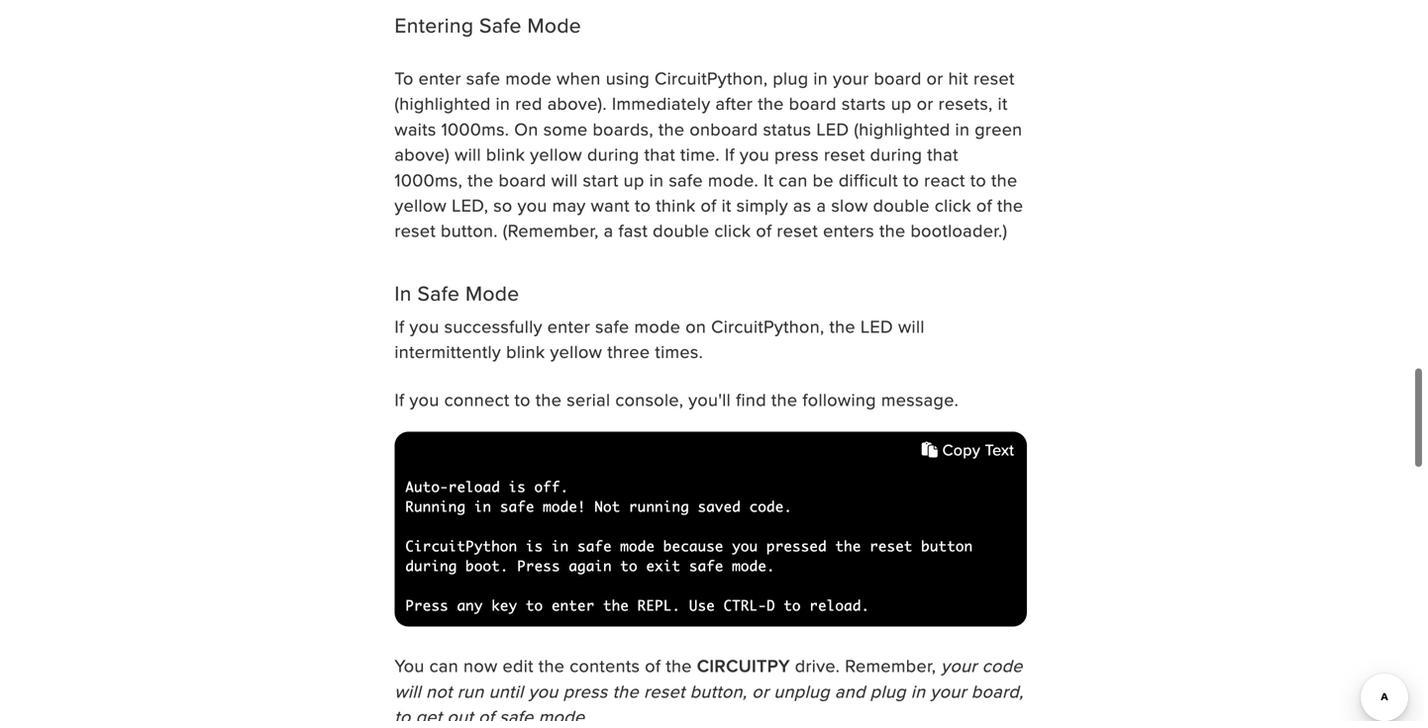 Task type: vqa. For each thing, say whether or not it's contained in the screenshot.
bottom double
yes



Task type: describe. For each thing, give the bounding box(es) containing it.
now
[[464, 653, 498, 679]]

button
[[921, 538, 973, 556]]

reset up be
[[824, 142, 865, 167]]

to enter safe mode when using circuitpython, plug in your board or hit reset (highlighted in red above). immediately after the board starts up or resets, it waits 1000ms. on some boards, the onboard status led (highlighted in green above) will blink yellow during that time. if you press reset during that 1000ms, the board will start up in safe mode. it can be difficult to react to the yellow led, so you may want to think of it simply as a slow double click of the reset button. (remember, a fast double click of reset enters the bootloader.)
[[395, 65, 1023, 243]]

exit
[[646, 558, 681, 575]]

led,
[[452, 193, 488, 218]]

you
[[395, 653, 425, 679]]

0 horizontal spatial click
[[714, 218, 751, 243]]

clipboard image
[[922, 442, 938, 458]]

if inside in safe mode if you successfully enter safe mode on circuitpython, the led will intermittently blink yellow three times.
[[395, 314, 405, 339]]

on
[[514, 116, 538, 141]]

the right find
[[771, 387, 798, 412]]

not
[[426, 679, 452, 705]]

the right pressed
[[835, 538, 861, 556]]

1 horizontal spatial it
[[998, 91, 1008, 116]]

serial
[[567, 387, 610, 412]]

enter inside to enter safe mode when using circuitpython, plug in your board or hit reset (highlighted in red above). immediately after the board starts up or resets, it waits 1000ms. on some boards, the onboard status led (highlighted in green above) will blink yellow during that time. if you press reset during that 1000ms, the board will start up in safe mode. it can be difficult to react to the yellow led, so you may want to think of it simply as a slow double click of the reset button. (remember, a fast double click of reset enters the bootloader.)
[[418, 65, 461, 91]]

entering safe mode
[[395, 10, 581, 40]]

to right connect
[[514, 387, 531, 412]]

to right the key
[[526, 598, 543, 615]]

the right enters
[[879, 218, 906, 243]]

circuitpy
[[697, 653, 790, 679]]

want
[[591, 193, 630, 218]]

the inside in safe mode if you successfully enter safe mode on circuitpython, the led will intermittently blink yellow three times.
[[829, 314, 856, 339]]

button,
[[690, 679, 747, 705]]

safe for in
[[417, 279, 460, 308]]

d
[[767, 598, 775, 615]]

the up bootloader.)
[[997, 193, 1023, 218]]

your code will not run until you press the reset button, or unplug and plug in your board, to get out of safe mode.
[[395, 653, 1024, 722]]

enters
[[823, 218, 874, 243]]

yellow inside in safe mode if you successfully enter safe mode on circuitpython, the led will intermittently blink yellow three times.
[[550, 339, 602, 365]]

to up fast
[[635, 193, 651, 218]]

you'll
[[688, 387, 731, 412]]

mode inside auto-reload is off. running in safe mode! not running saved code. circuitpython is in safe mode because you pressed the reset button during boot. press again to exit safe mode. press any key to enter the repl. use ctrl-d to reload.
[[620, 538, 655, 556]]

it
[[763, 167, 774, 192]]

or for to enter safe mode when using circuitpython, plug in your board or hit reset (highlighted in red above). immediately after the board starts up or resets, it waits 1000ms. on some boards, the onboard status led (highlighted in green above) will blink yellow during that time. if you press reset during that 1000ms, the board will start up in safe mode. it can be difficult to react to the yellow led, so you may want to think of it simply as a slow double click of the reset button. (remember, a fast double click of reset enters the bootloader.)
[[927, 65, 943, 91]]

running
[[405, 499, 466, 516]]

boot.
[[466, 558, 509, 575]]

drive.
[[795, 653, 840, 679]]

edit
[[503, 653, 534, 679]]

0 vertical spatial is
[[509, 479, 526, 496]]

safe up again
[[577, 538, 612, 556]]

contents
[[570, 653, 640, 679]]

intermittently
[[395, 339, 501, 365]]

the down green
[[991, 167, 1017, 192]]

led inside in safe mode if you successfully enter safe mode on circuitpython, the led will intermittently blink yellow three times.
[[860, 314, 893, 339]]

saved
[[698, 499, 741, 516]]

0 horizontal spatial double
[[653, 218, 709, 243]]

code element element
[[395, 432, 1027, 634]]

1 vertical spatial your
[[941, 653, 977, 679]]

following
[[802, 387, 876, 412]]

if you connect to the serial console, you'll find the following message.
[[395, 387, 959, 412]]

safe up 1000ms.
[[466, 65, 500, 91]]

plug inside your code will not run until you press the reset button, or unplug and plug in your board, to get out of safe mode.
[[870, 679, 906, 705]]

0 horizontal spatial board
[[499, 167, 546, 192]]

1 vertical spatial yellow
[[395, 193, 447, 218]]

mode for in safe mode if you successfully enter safe mode on circuitpython, the led will intermittently blink yellow three times.
[[465, 279, 519, 308]]

1 that from the left
[[644, 142, 675, 167]]

console,
[[615, 387, 684, 412]]

circuitpython
[[405, 538, 517, 556]]

waits
[[395, 116, 436, 141]]

start
[[583, 167, 619, 192]]

remember,
[[845, 653, 936, 679]]

after
[[715, 91, 753, 116]]

three
[[607, 339, 650, 365]]

message.
[[881, 387, 959, 412]]

you can now edit the contents of the circuitpy drive. remember,
[[395, 653, 941, 679]]

1 horizontal spatial a
[[816, 193, 826, 218]]

get
[[416, 705, 442, 722]]

mode. inside your code will not run until you press the reset button, or unplug and plug in your board, to get out of safe mode.
[[538, 705, 589, 722]]

above).
[[547, 91, 607, 116]]

resets,
[[938, 91, 993, 116]]

reset right hit at the top right of page
[[973, 65, 1015, 91]]

as
[[793, 193, 812, 218]]

of down simply
[[756, 218, 772, 243]]

key
[[491, 598, 517, 615]]

run
[[457, 679, 484, 705]]

to inside your code will not run until you press the reset button, or unplug and plug in your board, to get out of safe mode.
[[395, 705, 411, 722]]

times.
[[655, 339, 703, 365]]

code
[[982, 653, 1023, 679]]

safe for entering
[[479, 10, 522, 40]]

immediately
[[612, 91, 711, 116]]

not
[[595, 499, 620, 516]]

0 vertical spatial click
[[935, 193, 971, 218]]

onboard
[[690, 116, 758, 141]]

safe down off.
[[500, 499, 534, 516]]

you right so at the top
[[518, 193, 547, 218]]

boards,
[[593, 116, 653, 141]]

any
[[457, 598, 483, 615]]

reset down 1000ms,
[[395, 218, 436, 243]]

repl.
[[638, 598, 681, 615]]

plug inside to enter safe mode when using circuitpython, plug in your board or hit reset (highlighted in red above). immediately after the board starts up or resets, it waits 1000ms. on some boards, the onboard status led (highlighted in green above) will blink yellow during that time. if you press reset during that 1000ms, the board will start up in safe mode. it can be difficult to react to the yellow led, so you may want to think of it simply as a slow double click of the reset button. (remember, a fast double click of reset enters the bootloader.)
[[773, 65, 808, 91]]

you inside your code will not run until you press the reset button, or unplug and plug in your board, to get out of safe mode.
[[528, 679, 558, 705]]

the left 'serial'
[[536, 387, 562, 412]]

safe inside your code will not run until you press the reset button, or unplug and plug in your board, to get out of safe mode.
[[499, 705, 534, 722]]

starts
[[842, 91, 886, 116]]

hit
[[948, 65, 968, 91]]

you inside in safe mode if you successfully enter safe mode on circuitpython, the led will intermittently blink yellow three times.
[[409, 314, 439, 339]]

time.
[[680, 142, 720, 167]]

green
[[975, 116, 1022, 141]]

auto-reload is off. running in safe mode! not running saved code. circuitpython is in safe mode because you pressed the reset button during boot. press again to exit safe mode. press any key to enter the repl. use ctrl-d to reload.
[[405, 479, 981, 615]]

safe inside in safe mode if you successfully enter safe mode on circuitpython, the led will intermittently blink yellow three times.
[[595, 314, 629, 339]]

blink inside in safe mode if you successfully enter safe mode on circuitpython, the led will intermittently blink yellow three times.
[[506, 339, 545, 365]]

blink inside to enter safe mode when using circuitpython, plug in your board or hit reset (highlighted in red above). immediately after the board starts up or resets, it waits 1000ms. on some boards, the onboard status led (highlighted in green above) will blink yellow during that time. if you press reset during that 1000ms, the board will start up in safe mode. it can be difficult to react to the yellow led, so you may want to think of it simply as a slow double click of the reset button. (remember, a fast double click of reset enters the bootloader.)
[[486, 142, 525, 167]]

0 vertical spatial yellow
[[530, 142, 582, 167]]

think
[[656, 193, 696, 218]]

the down the immediately
[[658, 116, 685, 141]]

of inside "you can now edit the contents of the circuitpy drive. remember,"
[[645, 653, 661, 679]]

during inside auto-reload is off. running in safe mode! not running saved code. circuitpython is in safe mode because you pressed the reset button during boot. press again to exit safe mode. press any key to enter the repl. use ctrl-d to reload.
[[405, 558, 457, 575]]

code.
[[749, 499, 792, 516]]

1000ms,
[[395, 167, 463, 192]]

pressed
[[767, 538, 827, 556]]

slow
[[831, 193, 868, 218]]

to right react
[[970, 167, 986, 192]]

1 vertical spatial up
[[624, 167, 644, 192]]

of right think
[[701, 193, 717, 218]]

in safe mode if you successfully enter safe mode on circuitpython, the led will intermittently blink yellow three times.
[[395, 279, 925, 365]]

mode for entering safe mode
[[527, 10, 581, 40]]

2 vertical spatial if
[[395, 387, 405, 412]]

difficult
[[839, 167, 898, 192]]

will down 1000ms.
[[455, 142, 481, 167]]

1 horizontal spatial during
[[587, 142, 639, 167]]

reset inside your code will not run until you press the reset button, or unplug and plug in your board, to get out of safe mode.
[[644, 679, 685, 705]]

0 vertical spatial double
[[873, 193, 930, 218]]

to left exit
[[620, 558, 638, 575]]

if inside to enter safe mode when using circuitpython, plug in your board or hit reset (highlighted in red above). immediately after the board starts up or resets, it waits 1000ms. on some boards, the onboard status led (highlighted in green above) will blink yellow during that time. if you press reset during that 1000ms, the board will start up in safe mode. it can be difficult to react to the yellow led, so you may want to think of it simply as a slow double click of the reset button. (remember, a fast double click of reset enters the bootloader.)
[[725, 142, 735, 167]]

will inside in safe mode if you successfully enter safe mode on circuitpython, the led will intermittently blink yellow three times.
[[898, 314, 925, 339]]

the up status
[[758, 91, 784, 116]]

text
[[985, 439, 1014, 462]]

auto-
[[405, 479, 448, 496]]

1 vertical spatial it
[[722, 193, 731, 218]]

out
[[447, 705, 473, 722]]



Task type: locate. For each thing, give the bounding box(es) containing it.
(remember,
[[503, 218, 599, 243]]

mode
[[527, 10, 581, 40], [465, 279, 519, 308]]

0 vertical spatial up
[[891, 91, 912, 116]]

1 horizontal spatial (highlighted
[[854, 116, 950, 141]]

led inside to enter safe mode when using circuitpython, plug in your board or hit reset (highlighted in red above). immediately after the board starts up or resets, it waits 1000ms. on some boards, the onboard status led (highlighted in green above) will blink yellow during that time. if you press reset during that 1000ms, the board will start up in safe mode. it can be difficult to react to the yellow led, so you may want to think of it simply as a slow double click of the reset button. (remember, a fast double click of reset enters the bootloader.)
[[816, 116, 849, 141]]

the up button,
[[666, 653, 692, 679]]

or
[[927, 65, 943, 91], [917, 91, 934, 116], [752, 679, 769, 705]]

yellow down 1000ms,
[[395, 193, 447, 218]]

mode inside in safe mode if you successfully enter safe mode on circuitpython, the led will intermittently blink yellow three times.
[[465, 279, 519, 308]]

to left react
[[903, 167, 919, 192]]

in
[[395, 279, 412, 308]]

1 vertical spatial led
[[860, 314, 893, 339]]

1 vertical spatial is
[[526, 538, 543, 556]]

1 vertical spatial if
[[395, 314, 405, 339]]

1 horizontal spatial safe
[[479, 10, 522, 40]]

connect
[[444, 387, 510, 412]]

it left simply
[[722, 193, 731, 218]]

of right the out
[[478, 705, 494, 722]]

1 vertical spatial enter
[[547, 314, 590, 339]]

circuitpython, inside in safe mode if you successfully enter safe mode on circuitpython, the led will intermittently blink yellow three times.
[[711, 314, 824, 339]]

yellow down some
[[530, 142, 582, 167]]

the up led, on the left top of page
[[468, 167, 494, 192]]

some
[[543, 116, 588, 141]]

0 horizontal spatial during
[[405, 558, 457, 575]]

mode. inside to enter safe mode when using circuitpython, plug in your board or hit reset (highlighted in red above). immediately after the board starts up or resets, it waits 1000ms. on some boards, the onboard status led (highlighted in green above) will blink yellow during that time. if you press reset during that 1000ms, the board will start up in safe mode. it can be difficult to react to the yellow led, so you may want to think of it simply as a slow double click of the reset button. (remember, a fast double click of reset enters the bootloader.)
[[708, 167, 759, 192]]

0 horizontal spatial plug
[[773, 65, 808, 91]]

running
[[629, 499, 689, 516]]

safe
[[466, 65, 500, 91], [669, 167, 703, 192], [595, 314, 629, 339], [500, 499, 534, 516], [577, 538, 612, 556], [689, 558, 724, 575], [499, 705, 534, 722]]

simply
[[736, 193, 788, 218]]

0 horizontal spatial press
[[563, 679, 608, 705]]

1 horizontal spatial board
[[789, 91, 837, 116]]

is left off.
[[509, 479, 526, 496]]

mode up red
[[505, 65, 552, 91]]

double down think
[[653, 218, 709, 243]]

your left board,
[[930, 679, 966, 705]]

or left hit at the top right of page
[[927, 65, 943, 91]]

2 vertical spatial mode.
[[538, 705, 589, 722]]

or for your code will not run until you press the reset button, or unplug and plug in your board, to get out of safe mode.
[[752, 679, 769, 705]]

of right contents
[[645, 653, 661, 679]]

press down contents
[[563, 679, 608, 705]]

2 vertical spatial your
[[930, 679, 966, 705]]

a left fast
[[604, 218, 613, 243]]

reload.
[[810, 598, 870, 615]]

can inside "you can now edit the contents of the circuitpy drive. remember,"
[[429, 653, 459, 679]]

mode inside to enter safe mode when using circuitpython, plug in your board or hit reset (highlighted in red above). immediately after the board starts up or resets, it waits 1000ms. on some boards, the onboard status led (highlighted in green above) will blink yellow during that time. if you press reset during that 1000ms, the board will start up in safe mode. it can be difficult to react to the yellow led, so you may want to think of it simply as a slow double click of the reset button. (remember, a fast double click of reset enters the bootloader.)
[[505, 65, 552, 91]]

led down the starts
[[816, 116, 849, 141]]

press
[[774, 142, 819, 167], [563, 679, 608, 705]]

safe down until
[[499, 705, 534, 722]]

1 vertical spatial press
[[405, 598, 448, 615]]

1 vertical spatial mode
[[634, 314, 681, 339]]

if down intermittently
[[395, 387, 405, 412]]

0 horizontal spatial (highlighted
[[395, 91, 491, 116]]

click down simply
[[714, 218, 751, 243]]

1 horizontal spatial plug
[[870, 679, 906, 705]]

up
[[891, 91, 912, 116], [624, 167, 644, 192]]

copy text link
[[922, 439, 1014, 462]]

if
[[725, 142, 735, 167], [395, 314, 405, 339], [395, 387, 405, 412]]

2 vertical spatial mode
[[620, 538, 655, 556]]

so
[[493, 193, 513, 218]]

1 vertical spatial a
[[604, 218, 613, 243]]

1 horizontal spatial click
[[935, 193, 971, 218]]

2 that from the left
[[927, 142, 958, 167]]

(highlighted up waits
[[395, 91, 491, 116]]

you up it
[[740, 142, 770, 167]]

you inside auto-reload is off. running in safe mode! not running saved code. circuitpython is in safe mode because you pressed the reset button during boot. press again to exit safe mode. press any key to enter the repl. use ctrl-d to reload.
[[732, 538, 758, 556]]

the down contents
[[613, 679, 639, 705]]

reset inside auto-reload is off. running in safe mode! not running saved code. circuitpython is in safe mode because you pressed the reset button during boot. press again to exit safe mode. press any key to enter the repl. use ctrl-d to reload.
[[870, 538, 913, 556]]

1 vertical spatial click
[[714, 218, 751, 243]]

press left any
[[405, 598, 448, 615]]

yellow up 'serial'
[[550, 339, 602, 365]]

0 horizontal spatial up
[[624, 167, 644, 192]]

can
[[779, 167, 808, 192], [429, 653, 459, 679]]

blink down successfully
[[506, 339, 545, 365]]

mode up the times.
[[634, 314, 681, 339]]

0 vertical spatial safe
[[479, 10, 522, 40]]

mode. up ctrl-
[[732, 558, 775, 575]]

will down the you
[[395, 679, 421, 705]]

enter inside auto-reload is off. running in safe mode! not running saved code. circuitpython is in safe mode because you pressed the reset button during boot. press again to exit safe mode. press any key to enter the repl. use ctrl-d to reload.
[[552, 598, 595, 615]]

led up following
[[860, 314, 893, 339]]

to
[[395, 65, 414, 91]]

that left time.
[[644, 142, 675, 167]]

1 horizontal spatial led
[[860, 314, 893, 339]]

it up green
[[998, 91, 1008, 116]]

your left code at the right of the page
[[941, 653, 977, 679]]

press down status
[[774, 142, 819, 167]]

double
[[873, 193, 930, 218], [653, 218, 709, 243]]

safe right the in on the left top
[[417, 279, 460, 308]]

1 horizontal spatial up
[[891, 91, 912, 116]]

will up message.
[[898, 314, 925, 339]]

the left repl.
[[603, 598, 629, 615]]

mode inside in safe mode if you successfully enter safe mode on circuitpython, the led will intermittently blink yellow three times.
[[634, 314, 681, 339]]

if down onboard
[[725, 142, 735, 167]]

is
[[509, 479, 526, 496], [526, 538, 543, 556]]

0 vertical spatial mode
[[505, 65, 552, 91]]

may
[[552, 193, 586, 218]]

0 vertical spatial can
[[779, 167, 808, 192]]

plug
[[773, 65, 808, 91], [870, 679, 906, 705]]

circuitpython, up after
[[655, 65, 768, 91]]

1 vertical spatial plug
[[870, 679, 906, 705]]

0 vertical spatial blink
[[486, 142, 525, 167]]

0 horizontal spatial it
[[722, 193, 731, 218]]

mode. left it
[[708, 167, 759, 192]]

0 horizontal spatial a
[[604, 218, 613, 243]]

will inside your code will not run until you press the reset button, or unplug and plug in your board, to get out of safe mode.
[[395, 679, 421, 705]]

1 horizontal spatial press
[[517, 558, 560, 575]]

0 horizontal spatial mode
[[465, 279, 519, 308]]

press inside to enter safe mode when using circuitpython, plug in your board or hit reset (highlighted in red above). immediately after the board starts up or resets, it waits 1000ms. on some boards, the onboard status led (highlighted in green above) will blink yellow during that time. if you press reset during that 1000ms, the board will start up in safe mode. it can be difficult to react to the yellow led, so you may want to think of it simply as a slow double click of the reset button. (remember, a fast double click of reset enters the bootloader.)
[[774, 142, 819, 167]]

during up difficult
[[870, 142, 922, 167]]

0 vertical spatial mode.
[[708, 167, 759, 192]]

1 horizontal spatial mode
[[527, 10, 581, 40]]

0 vertical spatial led
[[816, 116, 849, 141]]

red
[[515, 91, 542, 116]]

1 horizontal spatial double
[[873, 193, 930, 218]]

0 horizontal spatial safe
[[417, 279, 460, 308]]

be
[[813, 167, 834, 192]]

1 vertical spatial can
[[429, 653, 459, 679]]

click
[[935, 193, 971, 218], [714, 218, 751, 243]]

react
[[924, 167, 965, 192]]

your up the starts
[[833, 65, 869, 91]]

to right d at the bottom right of the page
[[784, 598, 801, 615]]

copy text
[[938, 439, 1014, 462]]

mode up successfully
[[465, 279, 519, 308]]

use
[[689, 598, 715, 615]]

safe inside in safe mode if you successfully enter safe mode on circuitpython, the led will intermittently blink yellow three times.
[[417, 279, 460, 308]]

enter inside in safe mode if you successfully enter safe mode on circuitpython, the led will intermittently blink yellow three times.
[[547, 314, 590, 339]]

can inside to enter safe mode when using circuitpython, plug in your board or hit reset (highlighted in red above). immediately after the board starts up or resets, it waits 1000ms. on some boards, the onboard status led (highlighted in green above) will blink yellow during that time. if you press reset during that 1000ms, the board will start up in safe mode. it can be difficult to react to the yellow led, so you may want to think of it simply as a slow double click of the reset button. (remember, a fast double click of reset enters the bootloader.)
[[779, 167, 808, 192]]

0 horizontal spatial led
[[816, 116, 849, 141]]

up right the starts
[[891, 91, 912, 116]]

using
[[606, 65, 650, 91]]

you left connect
[[409, 387, 439, 412]]

board,
[[971, 679, 1024, 705]]

until
[[489, 679, 523, 705]]

reset down "you can now edit the contents of the circuitpy drive. remember,"
[[644, 679, 685, 705]]

button.
[[441, 218, 498, 243]]

a right as
[[816, 193, 826, 218]]

enter right successfully
[[547, 314, 590, 339]]

of inside your code will not run until you press the reset button, or unplug and plug in your board, to get out of safe mode.
[[478, 705, 494, 722]]

led
[[816, 116, 849, 141], [860, 314, 893, 339]]

status
[[763, 116, 811, 141]]

can up not
[[429, 653, 459, 679]]

0 horizontal spatial press
[[405, 598, 448, 615]]

the up following
[[829, 314, 856, 339]]

0 vertical spatial mode
[[527, 10, 581, 40]]

safe up think
[[669, 167, 703, 192]]

1 vertical spatial safe
[[417, 279, 460, 308]]

2 vertical spatial yellow
[[550, 339, 602, 365]]

to left get
[[395, 705, 411, 722]]

1 vertical spatial mode.
[[732, 558, 775, 575]]

0 vertical spatial if
[[725, 142, 735, 167]]

0 horizontal spatial that
[[644, 142, 675, 167]]

1 horizontal spatial press
[[774, 142, 819, 167]]

you down saved
[[732, 538, 758, 556]]

your inside to enter safe mode when using circuitpython, plug in your board or hit reset (highlighted in red above). immediately after the board starts up or resets, it waits 1000ms. on some boards, the onboard status led (highlighted in green above) will blink yellow during that time. if you press reset during that 1000ms, the board will start up in safe mode. it can be difficult to react to the yellow led, so you may want to think of it simply as a slow double click of the reset button. (remember, a fast double click of reset enters the bootloader.)
[[833, 65, 869, 91]]

board
[[874, 65, 922, 91], [789, 91, 837, 116], [499, 167, 546, 192]]

0 vertical spatial your
[[833, 65, 869, 91]]

reload
[[448, 479, 500, 496]]

of up bootloader.)
[[976, 193, 992, 218]]

press right boot.
[[517, 558, 560, 575]]

2 horizontal spatial during
[[870, 142, 922, 167]]

on
[[686, 314, 706, 339]]

1 horizontal spatial that
[[927, 142, 958, 167]]

is down mode!
[[526, 538, 543, 556]]

up right start
[[624, 167, 644, 192]]

0 vertical spatial press
[[774, 142, 819, 167]]

1 vertical spatial press
[[563, 679, 608, 705]]

or inside your code will not run until you press the reset button, or unplug and plug in your board, to get out of safe mode.
[[752, 679, 769, 705]]

0 vertical spatial circuitpython,
[[655, 65, 768, 91]]

mode. down contents
[[538, 705, 589, 722]]

the right edit
[[539, 653, 565, 679]]

during
[[587, 142, 639, 167], [870, 142, 922, 167], [405, 558, 457, 575]]

0 horizontal spatial can
[[429, 653, 459, 679]]

double down difficult
[[873, 193, 930, 218]]

1000ms.
[[441, 116, 509, 141]]

or left resets,
[[917, 91, 934, 116]]

mode.
[[708, 167, 759, 192], [732, 558, 775, 575], [538, 705, 589, 722]]

2 vertical spatial enter
[[552, 598, 595, 615]]

1 vertical spatial blink
[[506, 339, 545, 365]]

mode up when
[[527, 10, 581, 40]]

1 vertical spatial double
[[653, 218, 709, 243]]

0 vertical spatial a
[[816, 193, 826, 218]]

0 vertical spatial it
[[998, 91, 1008, 116]]

if down the in on the left top
[[395, 314, 405, 339]]

will
[[455, 142, 481, 167], [551, 167, 578, 192], [898, 314, 925, 339], [395, 679, 421, 705]]

press inside your code will not run until you press the reset button, or unplug and plug in your board, to get out of safe mode.
[[563, 679, 608, 705]]

0 vertical spatial enter
[[418, 65, 461, 91]]

reset
[[973, 65, 1015, 91], [824, 142, 865, 167], [395, 218, 436, 243], [777, 218, 818, 243], [870, 538, 913, 556], [644, 679, 685, 705]]

during down boards,
[[587, 142, 639, 167]]

safe up three on the left of the page
[[595, 314, 629, 339]]

1 horizontal spatial can
[[779, 167, 808, 192]]

circuitpython,
[[655, 65, 768, 91], [711, 314, 824, 339]]

will up the may
[[551, 167, 578, 192]]

your
[[833, 65, 869, 91], [941, 653, 977, 679], [930, 679, 966, 705]]

copy
[[942, 439, 980, 462]]

circuitpython, inside to enter safe mode when using circuitpython, plug in your board or hit reset (highlighted in red above). immediately after the board starts up or resets, it waits 1000ms. on some boards, the onboard status led (highlighted in green above) will blink yellow during that time. if you press reset during that 1000ms, the board will start up in safe mode. it can be difficult to react to the yellow led, so you may want to think of it simply as a slow double click of the reset button. (remember, a fast double click of reset enters the bootloader.)
[[655, 65, 768, 91]]

unplug
[[774, 679, 830, 705]]

of
[[701, 193, 717, 218], [976, 193, 992, 218], [756, 218, 772, 243], [645, 653, 661, 679], [478, 705, 494, 722]]

plug down remember,
[[870, 679, 906, 705]]

the inside your code will not run until you press the reset button, or unplug and plug in your board, to get out of safe mode.
[[613, 679, 639, 705]]

circuitpython, right on
[[711, 314, 824, 339]]

enter
[[418, 65, 461, 91], [547, 314, 590, 339], [552, 598, 595, 615]]

mode up exit
[[620, 538, 655, 556]]

off.
[[534, 479, 569, 496]]

board up the starts
[[874, 65, 922, 91]]

reset down as
[[777, 218, 818, 243]]

1 vertical spatial mode
[[465, 279, 519, 308]]

find
[[736, 387, 766, 412]]

that
[[644, 142, 675, 167], [927, 142, 958, 167]]

entering
[[395, 10, 474, 40]]

you down edit
[[528, 679, 558, 705]]

or down circuitpy
[[752, 679, 769, 705]]

successfully
[[444, 314, 542, 339]]

ctrl-
[[724, 598, 767, 615]]

mode!
[[543, 499, 586, 516]]

safe down "because"
[[689, 558, 724, 575]]

because
[[663, 538, 724, 556]]

board up status
[[789, 91, 837, 116]]

board up so at the top
[[499, 167, 546, 192]]

it
[[998, 91, 1008, 116], [722, 193, 731, 218]]

again
[[569, 558, 612, 575]]

click up bootloader.)
[[935, 193, 971, 218]]

(highlighted down the starts
[[854, 116, 950, 141]]

1 vertical spatial circuitpython,
[[711, 314, 824, 339]]

2 horizontal spatial board
[[874, 65, 922, 91]]

enter right to
[[418, 65, 461, 91]]

mode. inside auto-reload is off. running in safe mode! not running saved code. circuitpython is in safe mode because you pressed the reset button during boot. press again to exit safe mode. press any key to enter the repl. use ctrl-d to reload.
[[732, 558, 775, 575]]

safe right entering
[[479, 10, 522, 40]]

and
[[835, 679, 865, 705]]

fast
[[618, 218, 648, 243]]

above)
[[395, 142, 450, 167]]

in inside your code will not run until you press the reset button, or unplug and plug in your board, to get out of safe mode.
[[911, 679, 925, 705]]

can right it
[[779, 167, 808, 192]]

in
[[813, 65, 828, 91], [496, 91, 510, 116], [955, 116, 970, 141], [649, 167, 664, 192], [474, 499, 491, 516], [552, 538, 569, 556], [911, 679, 925, 705]]

0 vertical spatial plug
[[773, 65, 808, 91]]

0 vertical spatial press
[[517, 558, 560, 575]]

a
[[816, 193, 826, 218], [604, 218, 613, 243]]



